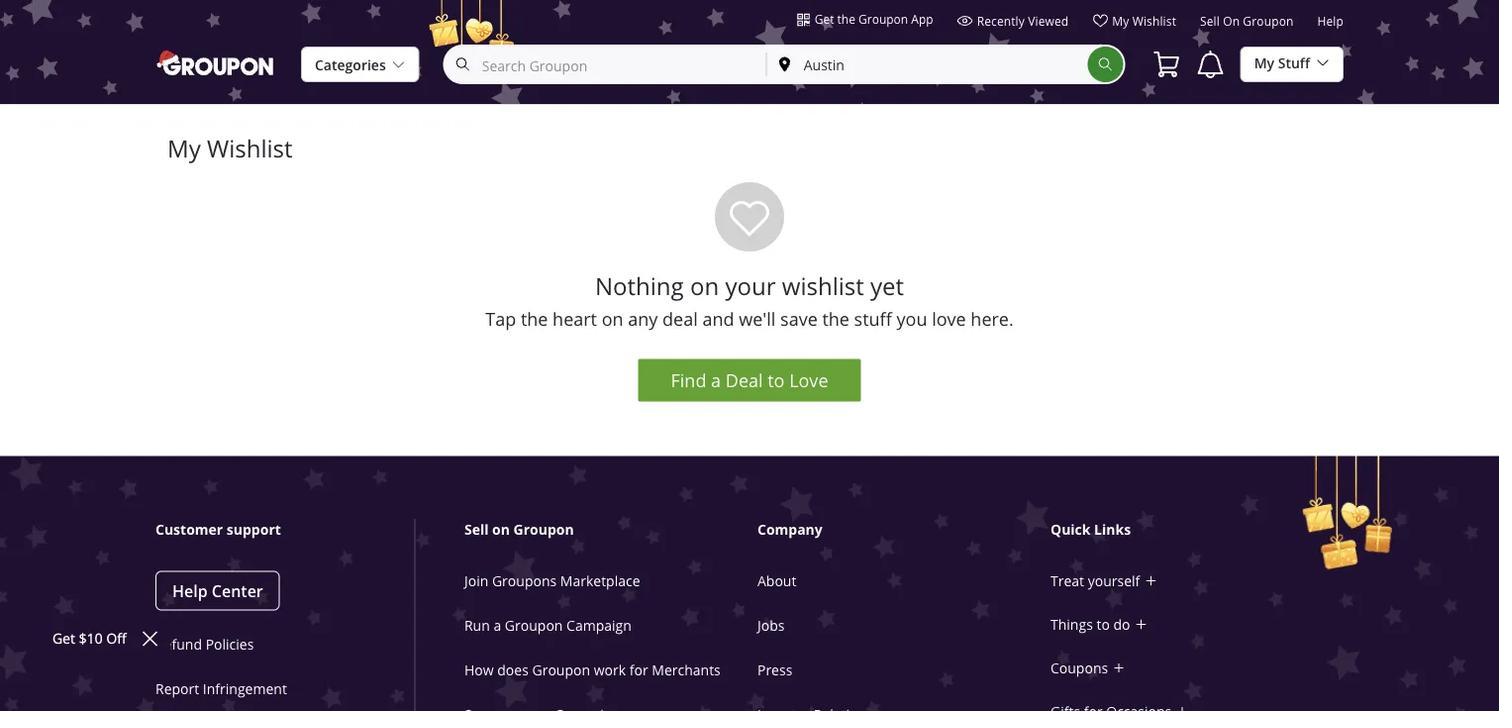 Task type: locate. For each thing, give the bounding box(es) containing it.
1 horizontal spatial a
[[711, 368, 721, 392]]

links
[[1094, 520, 1131, 539]]

groupon
[[859, 11, 908, 27], [1243, 13, 1294, 29], [514, 520, 574, 539], [505, 617, 563, 635], [532, 661, 590, 679]]

about
[[758, 572, 797, 590]]

the right get
[[837, 11, 855, 27]]

get
[[815, 11, 834, 27]]

1 horizontal spatial wishlist
[[1133, 13, 1176, 29]]

groupon down run a groupon campaign link
[[532, 661, 590, 679]]

1 vertical spatial a
[[494, 617, 501, 635]]

do
[[1114, 615, 1130, 633]]

does
[[497, 661, 529, 679]]

1 horizontal spatial my wishlist
[[1112, 13, 1176, 29]]

2 vertical spatial my
[[167, 133, 201, 164]]

on
[[1223, 13, 1240, 29], [690, 270, 719, 302], [602, 307, 623, 331], [492, 520, 510, 539]]

deal
[[663, 307, 698, 331]]

how does groupon work for merchants link
[[464, 661, 721, 679]]

here.
[[971, 307, 1014, 331]]

work
[[594, 661, 626, 679]]

groupon inside button
[[859, 11, 908, 27]]

recently
[[977, 13, 1025, 29]]

nothing on your wishlist yet tap the heart on any deal and we'll save the stuff you love here.
[[486, 270, 1014, 331]]

on up groupons
[[492, 520, 510, 539]]

and
[[703, 307, 734, 331]]

my stuff
[[1254, 54, 1310, 72]]

1 vertical spatial help
[[172, 580, 208, 602]]

1 horizontal spatial sell on groupon
[[1200, 13, 1294, 29]]

heart
[[553, 307, 597, 331]]

find a deal to love
[[671, 368, 828, 392]]

1 vertical spatial sell
[[464, 520, 489, 539]]

my wishlist
[[1112, 13, 1176, 29], [167, 133, 293, 164]]

sell inside heading
[[464, 520, 489, 539]]

search element
[[1088, 47, 1124, 82]]

wishlist
[[782, 270, 864, 302]]

tap
[[486, 307, 516, 331]]

categories
[[315, 56, 386, 74]]

0 vertical spatial my
[[1112, 13, 1129, 29]]

0 horizontal spatial my wishlist
[[167, 133, 293, 164]]

yourself
[[1088, 571, 1140, 590]]

a
[[711, 368, 721, 392], [494, 617, 501, 635]]

help center link
[[155, 571, 280, 611]]

1 horizontal spatial help
[[1318, 13, 1344, 29]]

a right run
[[494, 617, 501, 635]]

to left do
[[1097, 615, 1110, 633]]

wishlist down groupon 'image'
[[207, 133, 293, 164]]

yet
[[870, 270, 904, 302]]

sell on groupon for sell on groupon link
[[1200, 13, 1294, 29]]

my wishlist link
[[1093, 13, 1176, 37]]

groupon image
[[155, 49, 277, 77]]

wishlist
[[1133, 13, 1176, 29], [207, 133, 293, 164]]

0 horizontal spatial sell
[[464, 520, 489, 539]]

groupon up join groupons marketplace
[[514, 520, 574, 539]]

campaign
[[567, 617, 632, 635]]

stuff
[[1278, 54, 1310, 72]]

help inside help center link
[[172, 580, 208, 602]]

a inside find a deal to love link
[[711, 368, 721, 392]]

sell up notifications inbox "icon"
[[1200, 13, 1220, 29]]

sell
[[1200, 13, 1220, 29], [464, 520, 489, 539]]

sell on groupon up groupons
[[464, 520, 574, 539]]

infringement
[[203, 680, 287, 698]]

my wishlist down groupon 'image'
[[167, 133, 293, 164]]

0 vertical spatial wishlist
[[1133, 13, 1176, 29]]

report infringement
[[155, 680, 287, 698]]

jobs link
[[758, 617, 785, 635]]

my left stuff
[[1254, 54, 1275, 72]]

1 horizontal spatial to
[[1097, 615, 1110, 633]]

1 horizontal spatial sell
[[1200, 13, 1220, 29]]

0 vertical spatial a
[[711, 368, 721, 392]]

my up search icon
[[1112, 13, 1129, 29]]

0 horizontal spatial to
[[768, 368, 785, 392]]

center
[[212, 580, 263, 602]]

how
[[464, 661, 494, 679]]

my down groupon 'image'
[[167, 133, 201, 164]]

1 vertical spatial my
[[1254, 54, 1275, 72]]

nothing
[[595, 270, 684, 302]]

sell on groupon link
[[1200, 13, 1294, 37]]

1 vertical spatial sell on groupon
[[464, 520, 574, 539]]

join
[[464, 572, 489, 590]]

things to do
[[1051, 615, 1130, 633]]

sell on groupon
[[1200, 13, 1294, 29], [464, 520, 574, 539]]

wishlist left sell on groupon link
[[1133, 13, 1176, 29]]

sell on groupon up my stuff
[[1200, 13, 1294, 29]]

groupon left app
[[859, 11, 908, 27]]

0 vertical spatial help
[[1318, 13, 1344, 29]]

quick
[[1051, 520, 1091, 539]]

on up and
[[690, 270, 719, 302]]

my
[[1112, 13, 1129, 29], [1254, 54, 1275, 72], [167, 133, 201, 164]]

my wishlist up search icon
[[1112, 13, 1176, 29]]

1 vertical spatial to
[[1097, 615, 1110, 633]]

0 horizontal spatial sell on groupon
[[464, 520, 574, 539]]

report
[[155, 680, 199, 698]]

a for find
[[711, 368, 721, 392]]

2 horizontal spatial my
[[1254, 54, 1275, 72]]

0 vertical spatial to
[[768, 368, 785, 392]]

customer
[[155, 520, 223, 539]]

Search Groupon search field
[[443, 45, 1126, 84], [445, 47, 766, 82]]

help left center
[[172, 580, 208, 602]]

0 horizontal spatial my
[[167, 133, 201, 164]]

to right deal
[[768, 368, 785, 392]]

merchants
[[652, 661, 721, 679]]

a right find
[[711, 368, 721, 392]]

0 horizontal spatial a
[[494, 617, 501, 635]]

sell on groupon inside heading
[[464, 520, 574, 539]]

1 vertical spatial wishlist
[[207, 133, 293, 164]]

deal
[[726, 368, 763, 392]]

help for help center
[[172, 580, 208, 602]]

0 vertical spatial sell on groupon
[[1200, 13, 1294, 29]]

to
[[768, 368, 785, 392], [1097, 615, 1110, 633]]

support
[[227, 520, 281, 539]]

sell up join at the left bottom of page
[[464, 520, 489, 539]]

groupon down groupons
[[505, 617, 563, 635]]

run a groupon campaign
[[464, 617, 632, 635]]

quick links heading
[[1051, 520, 1348, 539]]

how does groupon work for merchants
[[464, 661, 721, 679]]

recently viewed link
[[957, 13, 1069, 37]]

0 horizontal spatial help
[[172, 580, 208, 602]]

1 horizontal spatial my
[[1112, 13, 1129, 29]]

help up my stuff button
[[1318, 13, 1344, 29]]

coupons
[[1051, 659, 1108, 677]]

the
[[837, 11, 855, 27], [521, 307, 548, 331], [822, 307, 850, 331]]

help
[[1318, 13, 1344, 29], [172, 580, 208, 602]]

for
[[630, 661, 648, 679]]

sell on groupon heading
[[464, 520, 761, 539]]

Austin search field
[[767, 47, 1088, 82]]

to inside find a deal to love link
[[768, 368, 785, 392]]

0 vertical spatial sell
[[1200, 13, 1220, 29]]

customer support
[[155, 520, 281, 539]]



Task type: describe. For each thing, give the bounding box(es) containing it.
treat
[[1051, 571, 1084, 590]]

the right tap
[[521, 307, 548, 331]]

help link
[[1318, 13, 1344, 37]]

the inside get the groupon app button
[[837, 11, 855, 27]]

sell for sell on groupon link
[[1200, 13, 1220, 29]]

marketplace
[[560, 572, 640, 590]]

any
[[628, 307, 658, 331]]

recently viewed
[[977, 13, 1069, 29]]

quick links
[[1051, 520, 1131, 539]]

join groupons marketplace
[[464, 572, 640, 590]]

get the groupon app
[[815, 11, 933, 27]]

0 vertical spatial my wishlist
[[1112, 13, 1176, 29]]

run
[[464, 617, 490, 635]]

love
[[789, 368, 828, 392]]

love
[[932, 307, 966, 331]]

sell on groupon for sell on groupon heading
[[464, 520, 574, 539]]

groupon up my stuff
[[1243, 13, 1294, 29]]

a for run
[[494, 617, 501, 635]]

groupon for work
[[532, 661, 590, 679]]

categories button
[[301, 47, 420, 83]]

save
[[780, 307, 818, 331]]

my stuff button
[[1241, 46, 1344, 82]]

help for help link
[[1318, 13, 1344, 29]]

your
[[725, 270, 776, 302]]

wishlist inside my wishlist link
[[1133, 13, 1176, 29]]

groupons
[[492, 572, 557, 590]]

treat yourself
[[1051, 571, 1140, 590]]

policies
[[206, 635, 254, 654]]

get the groupon app button
[[797, 10, 933, 28]]

things
[[1051, 615, 1093, 633]]

stuff
[[854, 307, 892, 331]]

sell for sell on groupon heading
[[464, 520, 489, 539]]

groupon for campaign
[[505, 617, 563, 635]]

you
[[897, 307, 927, 331]]

refund policies
[[155, 635, 254, 654]]

on up notifications inbox "icon"
[[1223, 13, 1240, 29]]

0 horizontal spatial wishlist
[[207, 133, 293, 164]]

refund policies link
[[155, 635, 254, 654]]

groupon inside heading
[[514, 520, 574, 539]]

viewed
[[1028, 13, 1069, 29]]

company
[[758, 520, 823, 539]]

jobs
[[758, 617, 785, 635]]

on left any
[[602, 307, 623, 331]]

about link
[[758, 572, 797, 590]]

app
[[911, 11, 933, 27]]

press link
[[758, 661, 793, 679]]

on inside heading
[[492, 520, 510, 539]]

customer support heading
[[155, 520, 415, 539]]

run a groupon campaign link
[[464, 617, 632, 635]]

help center
[[172, 580, 263, 602]]

find
[[671, 368, 707, 392]]

my inside button
[[1254, 54, 1275, 72]]

we'll
[[739, 307, 776, 331]]

refund
[[155, 635, 202, 654]]

press
[[758, 661, 793, 679]]

the down wishlist at the right of the page
[[822, 307, 850, 331]]

company heading
[[758, 520, 1055, 539]]

report infringement link
[[155, 680, 287, 698]]

groupon for app
[[859, 11, 908, 27]]

notifications inbox image
[[1195, 49, 1227, 80]]

join groupons marketplace link
[[464, 572, 640, 590]]

find a deal to love link
[[638, 359, 861, 402]]

1 vertical spatial my wishlist
[[167, 133, 293, 164]]

search image
[[1098, 56, 1114, 72]]



Task type: vqa. For each thing, say whether or not it's contained in the screenshot.
Report Infringement link
yes



